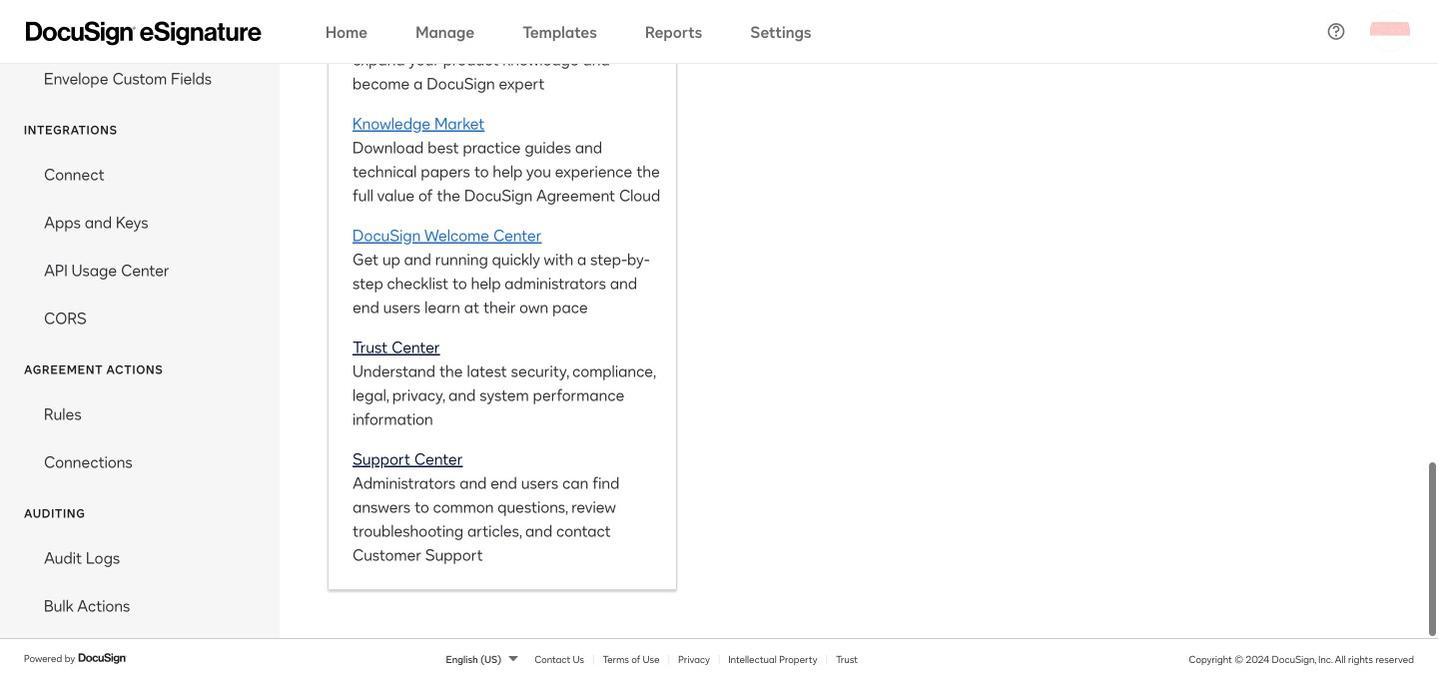 Task type: describe. For each thing, give the bounding box(es) containing it.
docusign image
[[78, 651, 128, 667]]

docusign admin image
[[26, 21, 262, 45]]

agreement actions element
[[0, 390, 280, 486]]

your uploaded profile image image
[[1371, 11, 1411, 51]]

auditing element
[[0, 534, 280, 629]]



Task type: vqa. For each thing, say whether or not it's contained in the screenshot.
Productivity Improvements per Document icon
no



Task type: locate. For each thing, give the bounding box(es) containing it.
integrations element
[[0, 150, 280, 342]]



